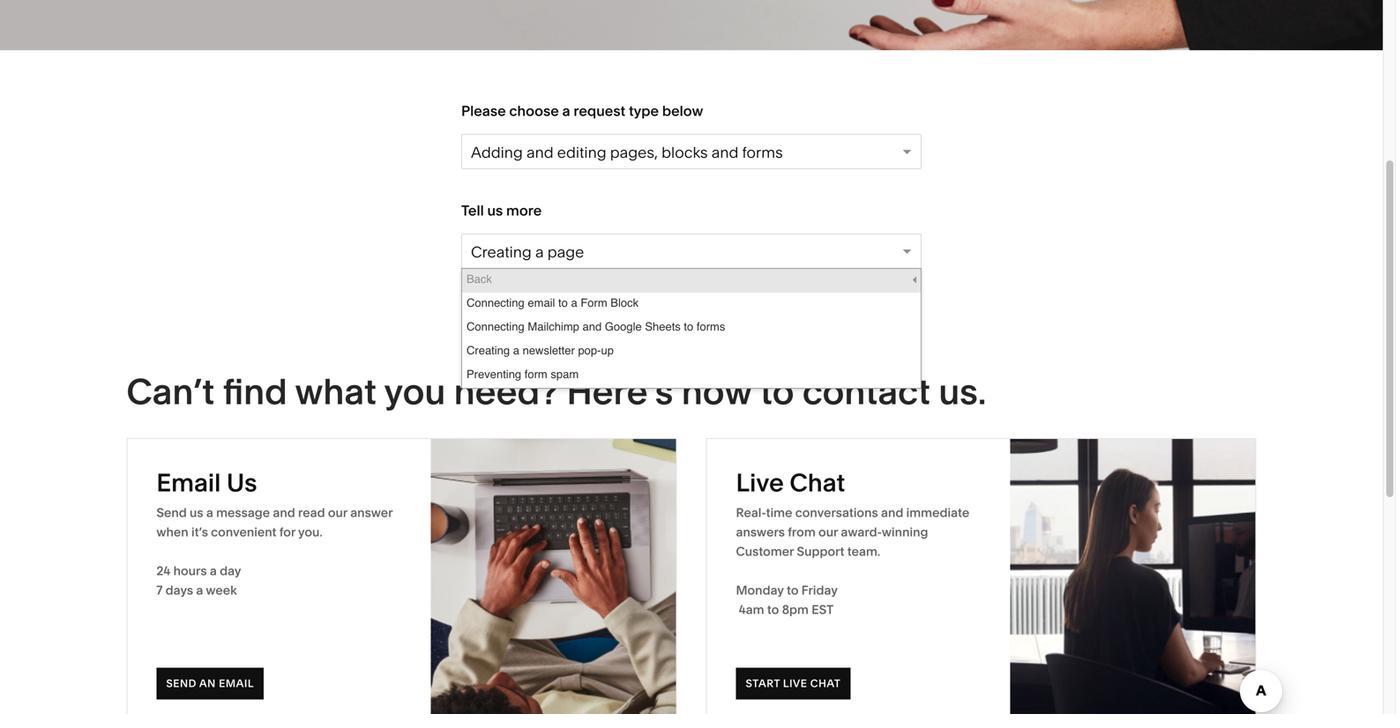 Task type: describe. For each thing, give the bounding box(es) containing it.
creating a newsletter pop-up
[[467, 344, 614, 357]]

tell us more
[[462, 202, 542, 219]]

start live chat button
[[736, 669, 851, 700]]

contact
[[803, 370, 931, 413]]

a right days
[[196, 583, 203, 598]]

up
[[601, 344, 614, 357]]

live
[[784, 678, 808, 691]]

can't
[[127, 370, 215, 413]]

connecting email to a form block option
[[462, 293, 921, 317]]

team.
[[848, 545, 881, 560]]

send an email
[[166, 678, 254, 691]]

to inside option
[[684, 320, 694, 334]]

for
[[280, 525, 296, 540]]

more
[[507, 202, 542, 219]]

and inside option
[[583, 320, 602, 334]]

pop-
[[578, 344, 601, 357]]

monday
[[736, 583, 784, 598]]

a inside option
[[571, 297, 578, 310]]

us.
[[939, 370, 987, 413]]

time
[[767, 506, 793, 521]]

a left the "day"
[[210, 564, 217, 579]]

choose
[[510, 102, 559, 120]]

monday to friday 4am to 8pm est
[[736, 583, 838, 618]]

8pm
[[782, 603, 809, 618]]

pages,
[[610, 143, 658, 162]]

24
[[157, 564, 171, 579]]

winning
[[882, 525, 929, 540]]

send
[[166, 678, 197, 691]]

email
[[157, 468, 221, 498]]

how
[[682, 370, 752, 413]]

adding and editing pages, blocks and forms
[[471, 143, 783, 162]]

creating a page link
[[462, 234, 922, 269]]

immediate
[[907, 506, 970, 521]]

creating for creating a page
[[471, 243, 532, 262]]

24 hours a day 7 days a week
[[157, 564, 241, 598]]

creating a page
[[471, 243, 584, 262]]

when
[[157, 525, 189, 540]]

friday
[[802, 583, 838, 598]]

connecting mailchimp and google sheets to forms option
[[462, 317, 921, 341]]

connecting for connecting mailchimp and google sheets to forms
[[467, 320, 525, 334]]

tell
[[462, 202, 484, 219]]

back option
[[462, 269, 921, 293]]

hours
[[173, 564, 207, 579]]

chat
[[811, 678, 841, 691]]

a right choose
[[563, 102, 571, 120]]

adding and editing pages, blocks and forms link
[[462, 134, 922, 169]]

to right 4am
[[768, 603, 780, 618]]

an
[[199, 678, 216, 691]]

email us send us a message and read our answer when it's convenient for you.
[[157, 468, 393, 540]]

forms for adding and editing pages, blocks and forms
[[743, 143, 783, 162]]

a inside email us send us a message and read our answer when it's convenient for you.
[[206, 506, 213, 521]]

spam
[[551, 368, 579, 381]]

send
[[157, 506, 187, 521]]

block
[[611, 297, 639, 310]]

what
[[295, 370, 377, 413]]

to right 'how'
[[761, 370, 795, 413]]

preventing form spam
[[467, 368, 579, 381]]

you
[[384, 370, 446, 413]]

a inside "option"
[[513, 344, 520, 357]]

forms for connecting mailchimp and google sheets to forms
[[697, 320, 726, 334]]

back
[[467, 273, 492, 286]]

connecting email to a form block
[[467, 297, 639, 310]]

from
[[788, 525, 816, 540]]

preventing
[[467, 368, 522, 381]]

email inside 'button'
[[219, 678, 254, 691]]

to inside option
[[559, 297, 568, 310]]

email inside option
[[528, 297, 555, 310]]



Task type: vqa. For each thing, say whether or not it's contained in the screenshot.
optimize
no



Task type: locate. For each thing, give the bounding box(es) containing it.
forms
[[743, 143, 783, 162], [697, 320, 726, 334]]

1 vertical spatial creating
[[467, 344, 510, 357]]

blocks
[[662, 143, 708, 162]]

to up mailchimp
[[559, 297, 568, 310]]

a left 'form'
[[571, 297, 578, 310]]

1 connecting from the top
[[467, 297, 525, 310]]

1 horizontal spatial us
[[488, 202, 503, 219]]

connecting mailchimp and google sheets to forms
[[467, 320, 726, 334]]

forms right blocks
[[743, 143, 783, 162]]

0 vertical spatial forms
[[743, 143, 783, 162]]

connecting
[[467, 297, 525, 310], [467, 320, 525, 334]]

connecting for connecting email to a form block
[[467, 297, 525, 310]]

1 vertical spatial us
[[190, 506, 204, 521]]

mailchimp
[[528, 320, 580, 334]]

preventing form spam option
[[462, 364, 921, 388]]

support
[[797, 545, 845, 560]]

it's
[[191, 525, 208, 540]]

conversations
[[796, 506, 879, 521]]

below
[[663, 102, 704, 120]]

us
[[227, 468, 257, 498]]

est
[[812, 603, 834, 618]]

connecting up "preventing"
[[467, 320, 525, 334]]

our inside email us send us a message and read our answer when it's convenient for you.
[[328, 506, 348, 521]]

and right blocks
[[712, 143, 739, 162]]

our
[[328, 506, 348, 521], [819, 525, 838, 540]]

newsletter
[[523, 344, 575, 357]]

a up preventing form spam
[[513, 344, 520, 357]]

4am
[[739, 603, 765, 618]]

send an email button
[[157, 669, 264, 700]]

creating for creating a newsletter pop-up
[[467, 344, 510, 357]]

and up 'winning'
[[882, 506, 904, 521]]

1 horizontal spatial our
[[819, 525, 838, 540]]

connecting down back
[[467, 297, 525, 310]]

a up it's
[[206, 506, 213, 521]]

message
[[216, 506, 270, 521]]

form
[[581, 297, 608, 310]]

creating up back
[[471, 243, 532, 262]]

google
[[605, 320, 642, 334]]

our inside live chat real-time conversations and immediate answers from our award-winning customer support team.
[[819, 525, 838, 540]]

1 horizontal spatial forms
[[743, 143, 783, 162]]

a left page
[[536, 243, 544, 262]]

2 connecting from the top
[[467, 320, 525, 334]]

to
[[559, 297, 568, 310], [684, 320, 694, 334], [761, 370, 795, 413], [787, 583, 799, 598], [768, 603, 780, 618]]

0 vertical spatial us
[[488, 202, 503, 219]]

forms down connecting email to a form block option at the top
[[697, 320, 726, 334]]

week
[[206, 583, 237, 598]]

tell us more list box
[[462, 269, 921, 388]]

email up mailchimp
[[528, 297, 555, 310]]

forms inside option
[[697, 320, 726, 334]]

0 horizontal spatial forms
[[697, 320, 726, 334]]

customer
[[736, 545, 794, 560]]

a inside "link"
[[536, 243, 544, 262]]

type
[[629, 102, 659, 120]]

0 horizontal spatial email
[[219, 678, 254, 691]]

1 vertical spatial email
[[219, 678, 254, 691]]

to up "8pm"
[[787, 583, 799, 598]]

0 vertical spatial connecting
[[467, 297, 525, 310]]

us right 'tell'
[[488, 202, 503, 219]]

us inside email us send us a message and read our answer when it's convenient for you.
[[190, 506, 204, 521]]

us up it's
[[190, 506, 204, 521]]

form
[[525, 368, 548, 381]]

email
[[528, 297, 555, 310], [219, 678, 254, 691]]

7
[[157, 583, 163, 598]]

answer
[[351, 506, 393, 521]]

and inside live chat real-time conversations and immediate answers from our award-winning customer support team.
[[882, 506, 904, 521]]

please
[[462, 102, 506, 120]]

1 horizontal spatial email
[[528, 297, 555, 310]]

adding
[[471, 143, 523, 162]]

day
[[220, 564, 241, 579]]

0 horizontal spatial our
[[328, 506, 348, 521]]

and inside email us send us a message and read our answer when it's convenient for you.
[[273, 506, 295, 521]]

page
[[548, 243, 584, 262]]

and down 'form'
[[583, 320, 602, 334]]

chat
[[790, 468, 846, 498]]

to down connecting email to a form block option at the top
[[684, 320, 694, 334]]

creating inside "option"
[[467, 344, 510, 357]]

creating a newsletter pop-up option
[[462, 341, 921, 364]]

us
[[488, 202, 503, 219], [190, 506, 204, 521]]

a
[[563, 102, 571, 120], [536, 243, 544, 262], [571, 297, 578, 310], [513, 344, 520, 357], [206, 506, 213, 521], [210, 564, 217, 579], [196, 583, 203, 598]]

1 vertical spatial our
[[819, 525, 838, 540]]

start live chat
[[746, 678, 841, 691]]

here's
[[567, 370, 674, 413]]

please choose a request type below
[[462, 102, 704, 120]]

connecting inside option
[[467, 320, 525, 334]]

sheets
[[645, 320, 681, 334]]

0 vertical spatial email
[[528, 297, 555, 310]]

our up support
[[819, 525, 838, 540]]

0 horizontal spatial us
[[190, 506, 204, 521]]

days
[[166, 583, 193, 598]]

0 vertical spatial our
[[328, 506, 348, 521]]

answers
[[736, 525, 785, 540]]

connecting inside option
[[467, 297, 525, 310]]

start
[[746, 678, 781, 691]]

editing
[[558, 143, 607, 162]]

and left editing
[[527, 143, 554, 162]]

1 vertical spatial connecting
[[467, 320, 525, 334]]

creating inside "link"
[[471, 243, 532, 262]]

live
[[736, 468, 784, 498]]

can't find what you need? here's how to contact us.
[[127, 370, 987, 413]]

creating
[[471, 243, 532, 262], [467, 344, 510, 357]]

live chat real-time conversations and immediate answers from our award-winning customer support team.
[[736, 468, 970, 560]]

and up for
[[273, 506, 295, 521]]

1 vertical spatial forms
[[697, 320, 726, 334]]

creating up "preventing"
[[467, 344, 510, 357]]

our right read
[[328, 506, 348, 521]]

you.
[[298, 525, 323, 540]]

request
[[574, 102, 626, 120]]

real-
[[736, 506, 767, 521]]

find
[[223, 370, 288, 413]]

0 vertical spatial creating
[[471, 243, 532, 262]]

email right an
[[219, 678, 254, 691]]

convenient
[[211, 525, 277, 540]]

need?
[[454, 370, 559, 413]]

and
[[527, 143, 554, 162], [712, 143, 739, 162], [583, 320, 602, 334], [273, 506, 295, 521], [882, 506, 904, 521]]

award-
[[841, 525, 882, 540]]

read
[[298, 506, 325, 521]]



